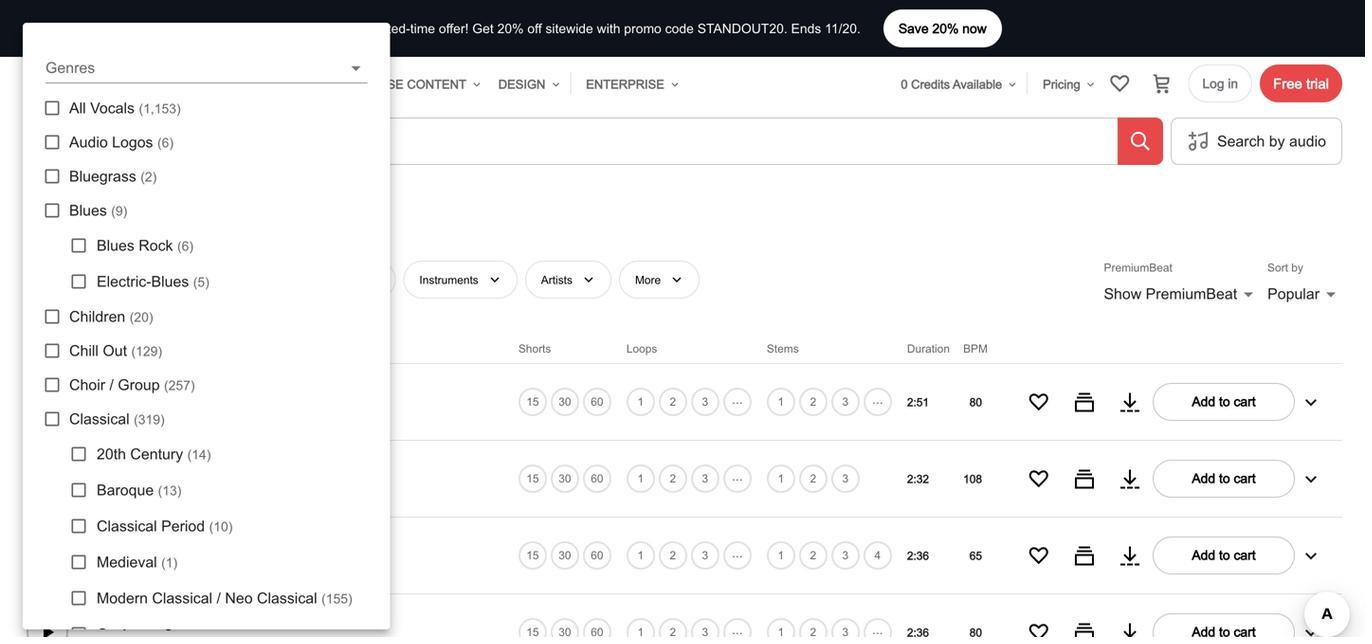 Task type: locate. For each thing, give the bounding box(es) containing it.
1 horizontal spatial 20%
[[933, 21, 959, 36]]

1 vertical spatial to
[[1220, 471, 1231, 486]]

1 30 from the top
[[559, 395, 571, 409]]

pricing link
[[1036, 65, 1098, 103]]

try image for ...
[[1119, 391, 1142, 413]]

music
[[193, 192, 253, 218], [129, 225, 164, 240]]

1 by from the top
[[83, 407, 97, 420]]

1 vertical spatial 60
[[591, 472, 604, 485]]

3 60 from the top
[[591, 549, 604, 562]]

3 30 from the top
[[559, 549, 571, 562]]

2 30 from the top
[[559, 472, 571, 485]]

open image
[[345, 57, 368, 80]]

3 cart from the top
[[1235, 548, 1257, 563]]

2 vertical spatial 15
[[527, 549, 539, 562]]

blues up royalty-
[[69, 202, 107, 219]]

2 vertical spatial to
[[1220, 548, 1231, 563]]

1 save image from the top
[[1028, 544, 1051, 567]]

0 vertical spatial 15
[[527, 395, 539, 409]]

0
[[901, 77, 908, 91]]

enterprise
[[586, 77, 665, 91]]

life
[[183, 615, 204, 631]]

cart for ...
[[1235, 394, 1257, 409]]

2 vertical spatial similar image
[[1074, 621, 1097, 637]]

1 play track image from the top
[[24, 455, 71, 503]]

15 for ...
[[527, 395, 539, 409]]

0 vertical spatial by
[[83, 407, 97, 420]]

1 add from the top
[[1193, 394, 1216, 409]]

save 20% now link
[[884, 9, 1002, 47]]

0 vertical spatial add
[[1193, 394, 1216, 409]]

0 vertical spatial (6)
[[157, 135, 174, 150]]

try image
[[1119, 391, 1142, 413], [1119, 544, 1142, 567]]

2 to from the top
[[1220, 471, 1231, 486]]

... for first similar image from the top of the page
[[732, 468, 743, 484]]

3 by from the top
[[83, 560, 97, 574]]

3 to from the top
[[1220, 548, 1231, 563]]

1 save image from the top
[[1028, 391, 1051, 413]]

20%
[[933, 21, 959, 36], [498, 21, 524, 36]]

to for ...
[[1220, 394, 1231, 409]]

1 add to cart from the top
[[1193, 394, 1257, 409]]

2 by from the top
[[83, 484, 97, 497]]

1 vertical spatial by
[[83, 484, 97, 497]]

design link
[[491, 65, 563, 103]]

audio down "all"
[[69, 133, 108, 151]]

browse content
[[349, 77, 467, 91]]

1 60 from the top
[[591, 395, 604, 408]]

blues left (5)
[[151, 273, 189, 290]]

2 vertical spatial add
[[1193, 548, 1216, 563]]

(6) inside the audio logos (6)
[[157, 135, 174, 150]]

3 inside 'button'
[[702, 472, 709, 485]]

1 vertical spatial audio
[[152, 484, 181, 497]]

(6) for rock
[[177, 239, 193, 254]]

1 vertical spatial 30
[[559, 472, 571, 485]]

play track image
[[24, 455, 71, 503], [24, 532, 71, 579]]

1 vertical spatial similar image
[[1074, 544, 1097, 567]]

2 15 from the top
[[527, 472, 539, 485]]

1 horizontal spatial (6)
[[177, 239, 193, 254]]

design
[[499, 77, 546, 91]]

audio down past
[[152, 484, 181, 497]]

play track image left big
[[24, 455, 71, 503]]

add to cart button for ...
[[1153, 383, 1296, 421]]

1 vertical spatial music
[[129, 225, 164, 240]]

1 vertical spatial (6)
[[177, 239, 193, 254]]

1 vertical spatial save image
[[1028, 467, 1051, 490]]

blues down (9) at the left
[[97, 237, 135, 254]]

2 try image from the top
[[1119, 621, 1142, 637]]

save image right 108
[[1028, 467, 1051, 490]]

4
[[875, 549, 881, 562]]

log in link
[[1189, 65, 1253, 102]]

2 add from the top
[[1193, 471, 1216, 486]]

save image
[[1028, 544, 1051, 567], [1028, 621, 1051, 637]]

0 vertical spatial add to cart button
[[1153, 383, 1296, 421]]

audio logos (6)
[[69, 133, 174, 151]]

(20)
[[130, 310, 153, 325]]

play track image for big score audio
[[24, 455, 71, 503]]

0 vertical spatial cart
[[1235, 394, 1257, 409]]

log
[[1203, 76, 1225, 91]]

0 vertical spatial /
[[110, 376, 114, 394]]

search
[[1218, 132, 1266, 150]]

to for 4
[[1220, 548, 1231, 563]]

0 vertical spatial music
[[193, 192, 253, 218]]

2 vertical spatial 60
[[591, 549, 604, 562]]

2
[[670, 395, 676, 409], [811, 395, 817, 409], [670, 472, 676, 485], [811, 472, 817, 485], [670, 549, 676, 562], [811, 549, 817, 562]]

by inside promises past by big score audio
[[83, 484, 97, 497]]

1 try image from the top
[[1119, 467, 1142, 490]]

3 add to cart button from the top
[[1153, 537, 1296, 575]]

0 vertical spatial try image
[[1119, 391, 1142, 413]]

3 add to cart from the top
[[1193, 548, 1257, 563]]

baroque (13)
[[97, 481, 182, 499]]

children (20)
[[69, 308, 153, 325]]

by left justin
[[83, 560, 97, 574]]

20% left off
[[498, 21, 524, 36]]

2 vertical spatial by
[[83, 560, 97, 574]]

0 vertical spatial audio
[[69, 133, 108, 151]]

try image for 4
[[1119, 544, 1142, 567]]

music down "stock"
[[129, 225, 164, 240]]

2:32
[[908, 472, 930, 485]]

2 vertical spatial 30
[[559, 549, 571, 562]]

/ right the choir
[[110, 376, 114, 394]]

audio
[[1290, 132, 1327, 150]]

all
[[69, 99, 86, 117]]

title
[[83, 342, 104, 355]]

cart
[[1235, 394, 1257, 409], [1235, 471, 1257, 486], [1235, 548, 1257, 563]]

30
[[559, 395, 571, 409], [559, 472, 571, 485], [559, 549, 571, 562]]

baroque
[[97, 481, 154, 499]]

collections image
[[1109, 72, 1132, 95]]

1 horizontal spatial audio
[[152, 484, 181, 497]]

get
[[473, 21, 494, 36]]

2 60 from the top
[[591, 472, 604, 485]]

2 add to cart from the top
[[1193, 471, 1257, 486]]

2 vertical spatial add to cart button
[[1153, 537, 1296, 575]]

(6) right rock
[[177, 239, 193, 254]]

(13)
[[158, 483, 182, 498]]

2 vertical spatial cart
[[1235, 548, 1257, 563]]

add for 4
[[1193, 548, 1216, 563]]

1 try image from the top
[[1119, 391, 1142, 413]]

by justin breame
[[83, 560, 173, 574]]

(1)
[[161, 555, 178, 571]]

None text field
[[46, 53, 345, 83]]

...
[[732, 392, 743, 407], [873, 392, 884, 407], [732, 468, 743, 484], [732, 545, 743, 560], [732, 622, 743, 637], [873, 622, 884, 637]]

score
[[120, 484, 150, 497]]

more button
[[619, 261, 700, 299]]

search image
[[1130, 130, 1152, 153]]

/ left the neo
[[217, 590, 221, 607]]

medieval
[[97, 553, 157, 571]]

(6) right "logos"
[[157, 135, 174, 150]]

similar image
[[1074, 467, 1097, 490], [1074, 544, 1097, 567], [1074, 621, 1097, 637]]

1 vertical spatial add to cart button
[[1153, 460, 1296, 498]]

classical down the arise in the left bottom of the page
[[69, 410, 130, 428]]

60
[[591, 395, 604, 408], [591, 472, 604, 485], [591, 549, 604, 562]]

play track image left justin
[[24, 532, 71, 579]]

free trial
[[1274, 75, 1330, 92]]

20% left now
[[933, 21, 959, 36]]

0 vertical spatial try image
[[1119, 467, 1142, 490]]

1 vertical spatial 15
[[527, 472, 539, 485]]

save image left similar icon
[[1028, 391, 1051, 413]]

1 vertical spatial blues
[[97, 237, 135, 254]]

classical up medieval
[[97, 517, 157, 535]]

bluegrass (2)
[[69, 167, 157, 185]]

1 vertical spatial save image
[[1028, 621, 1051, 637]]

2 try image from the top
[[1119, 544, 1142, 567]]

chill
[[69, 342, 99, 360]]

1 vertical spatial add
[[1193, 471, 1216, 486]]

2 vertical spatial add to cart
[[1193, 548, 1257, 563]]

save image
[[1028, 391, 1051, 413], [1028, 467, 1051, 490]]

rock
[[139, 237, 173, 254]]

blues for blues
[[69, 202, 107, 219]]

instruments button
[[404, 261, 518, 299]]

save image for 108
[[1028, 467, 1051, 490]]

shorts
[[519, 342, 551, 355]]

1 vertical spatial play track image
[[24, 532, 71, 579]]

past
[[165, 462, 191, 477]]

offer!
[[439, 21, 469, 36]]

save image for 4
[[1028, 544, 1051, 567]]

1 vertical spatial try image
[[1119, 544, 1142, 567]]

(6) inside blues rock (6)
[[177, 239, 193, 254]]

... for ... similar image
[[732, 622, 743, 637]]

blues
[[69, 202, 107, 219], [97, 237, 135, 254], [151, 273, 189, 290]]

0 vertical spatial similar image
[[1074, 467, 1097, 490]]

logos
[[112, 133, 153, 151]]

free
[[103, 225, 126, 240]]

0 vertical spatial 60
[[591, 395, 604, 408]]

(1,153)
[[139, 101, 181, 116]]

breame
[[133, 560, 173, 574]]

similar image for 4
[[1074, 544, 1097, 567]]

vocals
[[90, 99, 135, 117]]

0 vertical spatial 30
[[559, 395, 571, 409]]

0 horizontal spatial (6)
[[157, 135, 174, 150]]

0 horizontal spatial audio
[[69, 133, 108, 151]]

add to cart
[[1193, 394, 1257, 409], [1193, 471, 1257, 486], [1193, 548, 1257, 563]]

0 vertical spatial blues
[[69, 202, 107, 219]]

0 credits available link
[[894, 65, 1020, 103]]

with
[[597, 21, 621, 36]]

1 vertical spatial try image
[[1119, 621, 1142, 637]]

1 vertical spatial add to cart
[[1193, 471, 1257, 486]]

by left beza
[[83, 407, 97, 420]]

0 horizontal spatial 20%
[[498, 21, 524, 36]]

save image for ...
[[1028, 621, 1051, 637]]

1 vertical spatial /
[[217, 590, 221, 607]]

hope brings life link
[[106, 614, 204, 632]]

0 vertical spatial save image
[[1028, 391, 1051, 413]]

0 vertical spatial add to cart
[[1193, 394, 1257, 409]]

cart image
[[1151, 72, 1174, 95]]

(2)
[[141, 169, 157, 184]]

0 credits available
[[901, 77, 1003, 91]]

brings
[[141, 615, 179, 631]]

stems
[[767, 342, 799, 355]]

1 cart from the top
[[1235, 394, 1257, 409]]

3 add from the top
[[1193, 548, 1216, 563]]

add to cart for 4
[[1193, 548, 1257, 563]]

similar image
[[1074, 391, 1097, 413]]

11/20.
[[825, 21, 861, 36]]

(6)
[[157, 135, 174, 150], [177, 239, 193, 254]]

1 similar image from the top
[[1074, 467, 1097, 490]]

2 20% from the left
[[498, 21, 524, 36]]

1 15 from the top
[[527, 395, 539, 409]]

3 similar image from the top
[[1074, 621, 1097, 637]]

similar image for ...
[[1074, 621, 1097, 637]]

promises past link
[[106, 460, 191, 479]]

century
[[130, 445, 183, 463]]

2 save image from the top
[[1028, 467, 1051, 490]]

video
[[279, 77, 317, 91]]

0 horizontal spatial music
[[129, 225, 164, 240]]

3 15 from the top
[[527, 549, 539, 562]]

1
[[638, 395, 644, 409], [778, 395, 785, 409], [638, 472, 644, 485], [778, 472, 785, 485], [638, 549, 644, 562], [778, 549, 785, 562]]

0 vertical spatial play track image
[[24, 455, 71, 503]]

(14)
[[187, 447, 211, 462]]

2 similar image from the top
[[1074, 544, 1097, 567]]

by left big
[[83, 484, 97, 497]]

0 vertical spatial save image
[[1028, 544, 1051, 567]]

1 vertical spatial cart
[[1235, 471, 1257, 486]]

1 add to cart button from the top
[[1153, 383, 1296, 421]]

try image
[[1119, 467, 1142, 490], [1119, 621, 1142, 637]]

chill out (129)
[[69, 342, 162, 360]]

2 save image from the top
[[1028, 621, 1051, 637]]

instruments
[[420, 273, 479, 286]]

2:36
[[908, 549, 930, 562]]

limited-time offer! get 20% off sitewide with promo code standout20. ends 11/20.
[[363, 21, 861, 36]]

add to cart button
[[1153, 383, 1296, 421], [1153, 460, 1296, 498], [1153, 537, 1296, 575]]

15
[[527, 395, 539, 409], [527, 472, 539, 485], [527, 549, 539, 562]]

blues for blues rock
[[97, 237, 135, 254]]

2 add to cart button from the top
[[1153, 460, 1296, 498]]

browse content link
[[342, 65, 484, 103]]

0 vertical spatial to
[[1220, 394, 1231, 409]]

2 play track image from the top
[[24, 532, 71, 579]]

music up tracks
[[193, 192, 253, 218]]

1 to from the top
[[1220, 394, 1231, 409]]

30 for ...
[[559, 395, 571, 409]]



Task type: describe. For each thing, give the bounding box(es) containing it.
free trial button
[[1261, 65, 1343, 102]]

classical up life
[[152, 590, 213, 607]]

promises past by big score audio
[[83, 462, 191, 497]]

60 for 2:36
[[591, 549, 604, 562]]

content
[[407, 77, 467, 91]]

promises
[[106, 462, 161, 477]]

3,781
[[23, 225, 56, 240]]

1 20% from the left
[[933, 21, 959, 36]]

period
[[161, 517, 205, 535]]

video link
[[271, 65, 334, 103]]

in
[[1229, 76, 1239, 91]]

add to cart for ...
[[1193, 394, 1257, 409]]

big score audio link
[[97, 483, 181, 498]]

search by audio
[[1218, 132, 1327, 150]]

by
[[1270, 132, 1286, 150]]

standout20.
[[698, 21, 788, 36]]

... for similar icon
[[732, 392, 743, 407]]

group
[[118, 376, 160, 394]]

moods button
[[123, 261, 212, 299]]

hope brings life
[[106, 615, 204, 631]]

pricing
[[1044, 77, 1081, 91]]

add for ...
[[1193, 394, 1216, 409]]

play track image for justin breame
[[24, 532, 71, 579]]

(9)
[[111, 203, 127, 219]]

loops
[[627, 342, 658, 355]]

emotional stock music 3,781 royalty-free music tracks
[[23, 192, 253, 240]]

out
[[103, 342, 127, 360]]

108
[[964, 472, 983, 485]]

... for similar image related to 4
[[732, 545, 743, 560]]

20th
[[97, 445, 126, 463]]

genres
[[39, 273, 76, 286]]

20th century (14)
[[97, 445, 211, 463]]

blues (9)
[[69, 202, 127, 219]]

emotional
[[23, 192, 126, 218]]

arise
[[106, 385, 136, 400]]

0 horizontal spatial /
[[110, 376, 114, 394]]

(257)
[[164, 378, 195, 393]]

by beza
[[83, 407, 126, 420]]

choir / group (257)
[[69, 376, 195, 394]]

images link
[[192, 65, 264, 103]]

choir
[[69, 376, 105, 394]]

justin
[[100, 560, 130, 574]]

promo
[[624, 21, 662, 36]]

cart for 4
[[1235, 548, 1257, 563]]

(10)
[[209, 519, 233, 535]]

artists button
[[525, 261, 612, 299]]

(5)
[[193, 275, 209, 290]]

classical period (10)
[[97, 517, 233, 535]]

moods
[[139, 273, 173, 286]]

save 20% now
[[899, 21, 987, 36]]

80
[[970, 395, 983, 409]]

neo
[[225, 590, 253, 607]]

tracks
[[167, 225, 203, 240]]

60 for 2:32
[[591, 472, 604, 485]]

60 button
[[581, 386, 614, 418]]

shutterstock image
[[23, 72, 176, 95]]

save
[[899, 21, 929, 36]]

arise again link
[[106, 383, 173, 402]]

big
[[100, 484, 117, 497]]

artists
[[541, 273, 573, 286]]

15 for 4
[[527, 549, 539, 562]]

modern classical / neo classical (155)
[[97, 590, 353, 607]]

ends
[[792, 21, 822, 36]]

60 inside button
[[591, 395, 604, 408]]

now
[[963, 21, 987, 36]]

sitewide
[[546, 21, 594, 36]]

stock
[[132, 192, 186, 218]]

log in
[[1203, 76, 1239, 91]]

limited-
[[363, 21, 410, 36]]

2 vertical spatial blues
[[151, 273, 189, 290]]

credits
[[912, 77, 951, 91]]

browse
[[349, 77, 404, 91]]

available
[[953, 77, 1003, 91]]

add to cart button for 4
[[1153, 537, 1296, 575]]

royalty-
[[60, 225, 103, 240]]

justin breame link
[[97, 559, 173, 575]]

bpm
[[964, 342, 988, 355]]

by for 4
[[83, 560, 97, 574]]

audio inside promises past by big score audio
[[152, 484, 181, 497]]

(6) for logos
[[157, 135, 174, 150]]

65
[[970, 549, 983, 562]]

arise again
[[106, 385, 173, 400]]

off
[[528, 21, 542, 36]]

1 horizontal spatial music
[[193, 192, 253, 218]]

2 cart from the top
[[1235, 471, 1257, 486]]

trial
[[1307, 75, 1330, 92]]

images
[[199, 77, 247, 91]]

classical right the neo
[[257, 590, 317, 607]]

duration
[[908, 342, 950, 355]]

2:51
[[908, 395, 930, 409]]

children
[[69, 308, 125, 325]]

save image for 80
[[1028, 391, 1051, 413]]

(129)
[[131, 344, 162, 359]]

30 for 4
[[559, 549, 571, 562]]

1 horizontal spatial /
[[217, 590, 221, 607]]

beza link
[[97, 406, 126, 421]]

by for ...
[[83, 407, 97, 420]]



Task type: vqa. For each thing, say whether or not it's contained in the screenshot.


